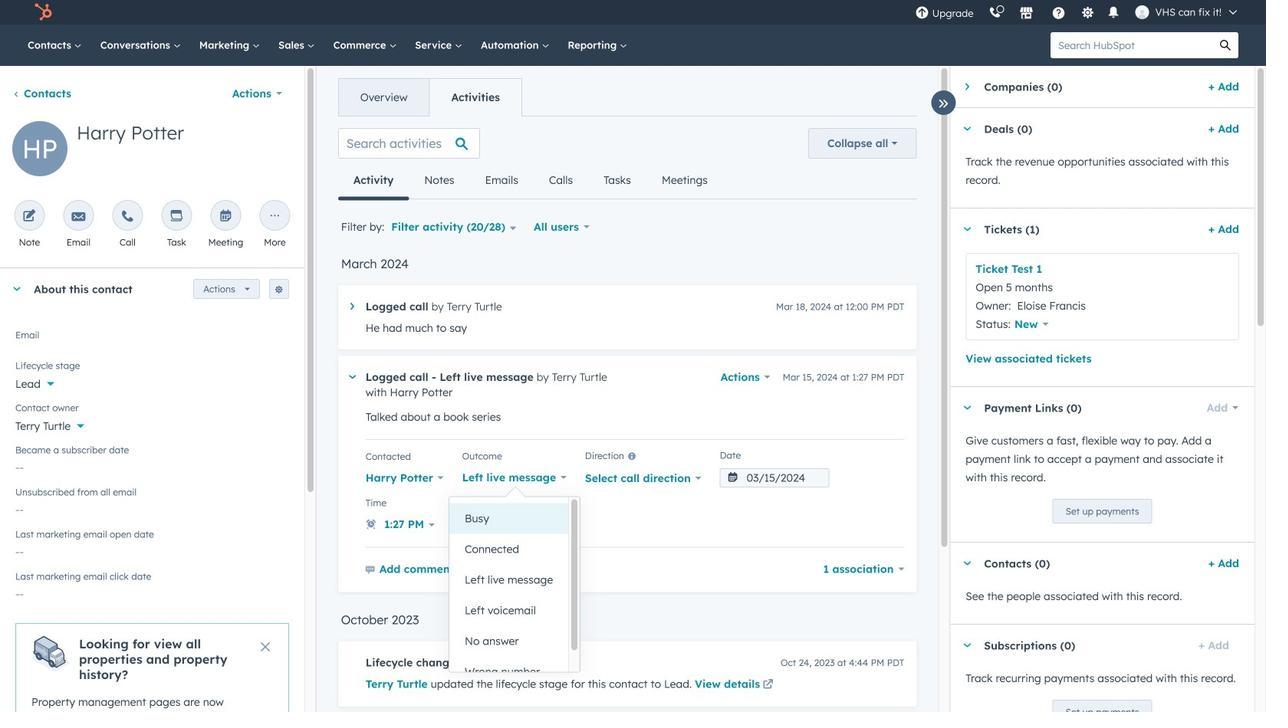 Task type: vqa. For each thing, say whether or not it's contained in the screenshot.
The Sheen
no



Task type: describe. For each thing, give the bounding box(es) containing it.
2 -- text field from the top
[[15, 496, 289, 520]]

note image
[[23, 210, 36, 224]]

MM/DD/YYYY text field
[[720, 469, 830, 488]]

1 -- text field from the top
[[15, 453, 289, 478]]

2 link opens in a new window image from the top
[[763, 681, 774, 691]]

task image
[[170, 210, 184, 224]]

Search HubSpot search field
[[1051, 32, 1213, 58]]

manage card settings image
[[274, 286, 284, 295]]

meeting image
[[219, 210, 233, 224]]

call image
[[121, 210, 135, 224]]

marketplaces image
[[1020, 7, 1034, 21]]

1 link opens in a new window image from the top
[[763, 677, 774, 695]]

close image
[[261, 643, 270, 652]]

1 vertical spatial caret image
[[349, 375, 356, 379]]

terry turtle image
[[1136, 5, 1150, 19]]

2 vertical spatial caret image
[[963, 562, 972, 566]]

more image
[[268, 210, 282, 224]]



Task type: locate. For each thing, give the bounding box(es) containing it.
navigation
[[338, 78, 522, 117]]

list box
[[450, 498, 580, 688]]

Search activities search field
[[338, 128, 480, 159]]

tab list
[[338, 162, 723, 201]]

2 -- text field from the top
[[15, 580, 289, 605]]

caret image
[[963, 227, 972, 231], [349, 375, 356, 379], [963, 562, 972, 566]]

-- text field
[[15, 538, 289, 562], [15, 580, 289, 605]]

0 vertical spatial -- text field
[[15, 453, 289, 478]]

0 vertical spatial caret image
[[963, 227, 972, 231]]

1 vertical spatial -- text field
[[15, 580, 289, 605]]

menu
[[908, 0, 1248, 25]]

feed
[[326, 116, 929, 713]]

link opens in a new window image
[[763, 677, 774, 695], [763, 681, 774, 691]]

alert
[[15, 624, 289, 713]]

caret image
[[966, 82, 970, 91], [963, 127, 972, 131], [12, 287, 21, 291], [350, 303, 354, 310], [963, 406, 972, 410], [963, 644, 972, 648]]

email image
[[72, 210, 85, 224]]

1 vertical spatial -- text field
[[15, 496, 289, 520]]

0 vertical spatial -- text field
[[15, 538, 289, 562]]

-- text field
[[15, 453, 289, 478], [15, 496, 289, 520]]

1 -- text field from the top
[[15, 538, 289, 562]]



